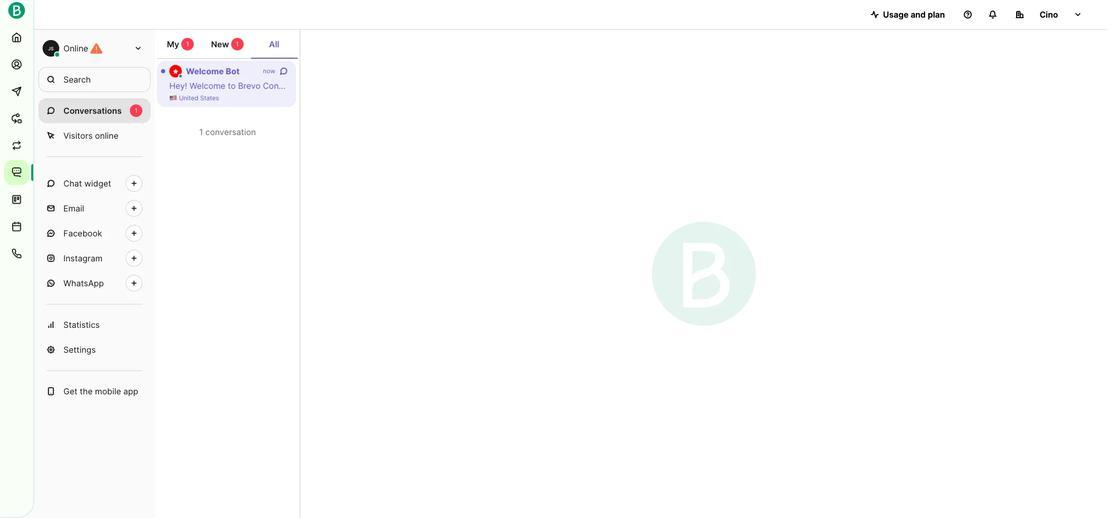 Task type: vqa. For each thing, say whether or not it's contained in the screenshot.
VISITOR
no



Task type: describe. For each thing, give the bounding box(es) containing it.
hey!
[[169, 81, 187, 91]]

visitors
[[63, 130, 93, 141]]

your
[[966, 81, 983, 91]]

1 to from the left
[[228, 81, 236, 91]]

0 horizontal spatial the
[[80, 386, 93, 397]]

states
[[200, 94, 219, 102]]

welcome inside hey! welcome to brevo conversations. this is a sample conversation to let you discover our interface – feel free to reply.  what's the next step? enable the chat widget, facebook or instagram to talk with your clients: 🇺🇸 united states
[[190, 81, 226, 91]]

with
[[947, 81, 963, 91]]

chat
[[63, 178, 82, 189]]

4 to from the left
[[920, 81, 928, 91]]

all
[[269, 39, 280, 49]]

a
[[352, 81, 356, 91]]

whatsapp link
[[38, 271, 151, 296]]

get the mobile app
[[63, 386, 138, 397]]

talk
[[930, 81, 944, 91]]

0 vertical spatial welcome
[[186, 66, 224, 76]]

js
[[48, 45, 54, 51]]

and
[[911, 9, 926, 20]]

all link
[[251, 34, 298, 59]]

new
[[211, 39, 229, 49]]

2 horizontal spatial the
[[760, 81, 773, 91]]

let
[[452, 81, 462, 91]]

1 vertical spatial conversation
[[205, 127, 256, 137]]

online
[[95, 130, 119, 141]]

this
[[324, 81, 341, 91]]

feel
[[576, 81, 590, 91]]

our
[[517, 81, 530, 91]]

3 to from the left
[[611, 81, 619, 91]]

whatsapp
[[63, 278, 104, 289]]

get the mobile app link
[[38, 379, 151, 404]]

discover
[[481, 81, 514, 91]]

or
[[868, 81, 876, 91]]

step?
[[708, 81, 729, 91]]

usage and plan
[[884, 9, 946, 20]]

facebook inside hey! welcome to brevo conversations. this is a sample conversation to let you discover our interface – feel free to reply.  what's the next step? enable the chat widget, facebook or instagram to talk with your clients: 🇺🇸 united states
[[827, 81, 865, 91]]

bot
[[226, 66, 240, 76]]

chat widget
[[63, 178, 111, 189]]

facebook inside "link"
[[63, 228, 102, 239]]



Task type: locate. For each thing, give the bounding box(es) containing it.
to left let
[[442, 81, 450, 91]]

1 horizontal spatial the
[[673, 81, 686, 91]]

instagram up whatsapp
[[63, 253, 103, 264]]

visitors online link
[[38, 123, 151, 148]]

app
[[123, 386, 138, 397]]

free
[[593, 81, 608, 91]]

conversation inside hey! welcome to brevo conversations. this is a sample conversation to let you discover our interface – feel free to reply.  what's the next step? enable the chat widget, facebook or instagram to talk with your clients: 🇺🇸 united states
[[389, 81, 440, 91]]

instagram link
[[38, 246, 151, 271]]

usage and plan button
[[863, 4, 954, 25]]

instagram right or
[[878, 81, 917, 91]]

clients:
[[985, 81, 1013, 91]]

my
[[167, 39, 179, 49]]

welcome
[[186, 66, 224, 76], [190, 81, 226, 91]]

settings
[[63, 345, 96, 355]]

online
[[63, 43, 88, 54]]

0 vertical spatial facebook
[[827, 81, 865, 91]]

conversations
[[63, 106, 122, 116]]

0 horizontal spatial instagram
[[63, 253, 103, 264]]

1 vertical spatial instagram
[[63, 253, 103, 264]]

0 vertical spatial instagram
[[878, 81, 917, 91]]

hey! welcome to brevo conversations. this is a sample conversation to let you discover our interface – feel free to reply.  what's the next step? enable the chat widget, facebook or instagram to talk with your clients: 🇺🇸 united states
[[169, 81, 1013, 102]]

facebook
[[827, 81, 865, 91], [63, 228, 102, 239]]

chat
[[776, 81, 793, 91]]

what's
[[645, 81, 671, 91]]

visitors online
[[63, 130, 119, 141]]

1 vertical spatial facebook
[[63, 228, 102, 239]]

1 conversation
[[199, 127, 256, 137]]

0 vertical spatial conversation
[[389, 81, 440, 91]]

welcome bot
[[186, 66, 240, 76]]

–
[[569, 81, 574, 91]]

enable
[[732, 81, 758, 91]]

facebook left or
[[827, 81, 865, 91]]

0 horizontal spatial facebook
[[63, 228, 102, 239]]

2 to from the left
[[442, 81, 450, 91]]

the
[[673, 81, 686, 91], [760, 81, 773, 91], [80, 386, 93, 397]]

to
[[228, 81, 236, 91], [442, 81, 450, 91], [611, 81, 619, 91], [920, 81, 928, 91]]

search link
[[38, 67, 151, 92]]

1 right my
[[186, 40, 189, 48]]

instagram inside instagram link
[[63, 253, 103, 264]]

get
[[63, 386, 77, 397]]

statistics
[[63, 320, 100, 330]]

to down bot
[[228, 81, 236, 91]]

to left talk
[[920, 81, 928, 91]]

reply.
[[621, 81, 642, 91]]

cino button
[[1008, 4, 1091, 25]]

email link
[[38, 196, 151, 221]]

0 horizontal spatial conversation
[[205, 127, 256, 137]]

conversations.
[[263, 81, 322, 91]]

1 horizontal spatial conversation
[[389, 81, 440, 91]]

is
[[343, 81, 349, 91]]

brevo
[[238, 81, 261, 91]]

united
[[179, 94, 199, 102]]

settings link
[[38, 337, 151, 362]]

conversation right sample
[[389, 81, 440, 91]]

to right free
[[611, 81, 619, 91]]

cino
[[1040, 9, 1059, 20]]

conversation
[[389, 81, 440, 91], [205, 127, 256, 137]]

facebook link
[[38, 221, 151, 246]]

1 horizontal spatial instagram
[[878, 81, 917, 91]]

search
[[63, 74, 91, 85]]

now
[[263, 67, 276, 75]]

sample
[[359, 81, 387, 91]]

you
[[464, 81, 479, 91]]

facebook down email
[[63, 228, 102, 239]]

chat widget link
[[38, 171, 151, 196]]

conversation down the states
[[205, 127, 256, 137]]

1 vertical spatial welcome
[[190, 81, 226, 91]]

instagram
[[878, 81, 917, 91], [63, 253, 103, 264]]

plan
[[928, 9, 946, 20]]

1
[[186, 40, 189, 48], [236, 40, 239, 48], [135, 107, 138, 114], [199, 127, 203, 137]]

next
[[688, 81, 705, 91]]

the left "next"
[[673, 81, 686, 91]]

1 down the states
[[199, 127, 203, 137]]

instagram inside hey! welcome to brevo conversations. this is a sample conversation to let you discover our interface – feel free to reply.  what's the next step? enable the chat widget, facebook or instagram to talk with your clients: 🇺🇸 united states
[[878, 81, 917, 91]]

mobile
[[95, 386, 121, 397]]

1 right new
[[236, 40, 239, 48]]

usage
[[884, 9, 909, 20]]

widget
[[84, 178, 111, 189]]

widget,
[[795, 81, 824, 91]]

1 right conversations at the left of the page
[[135, 107, 138, 114]]

🇺🇸
[[169, 94, 177, 102]]

statistics link
[[38, 312, 151, 337]]

email
[[63, 203, 84, 214]]

the left chat
[[760, 81, 773, 91]]

interface
[[532, 81, 567, 91]]

the right get
[[80, 386, 93, 397]]

1 horizontal spatial facebook
[[827, 81, 865, 91]]



